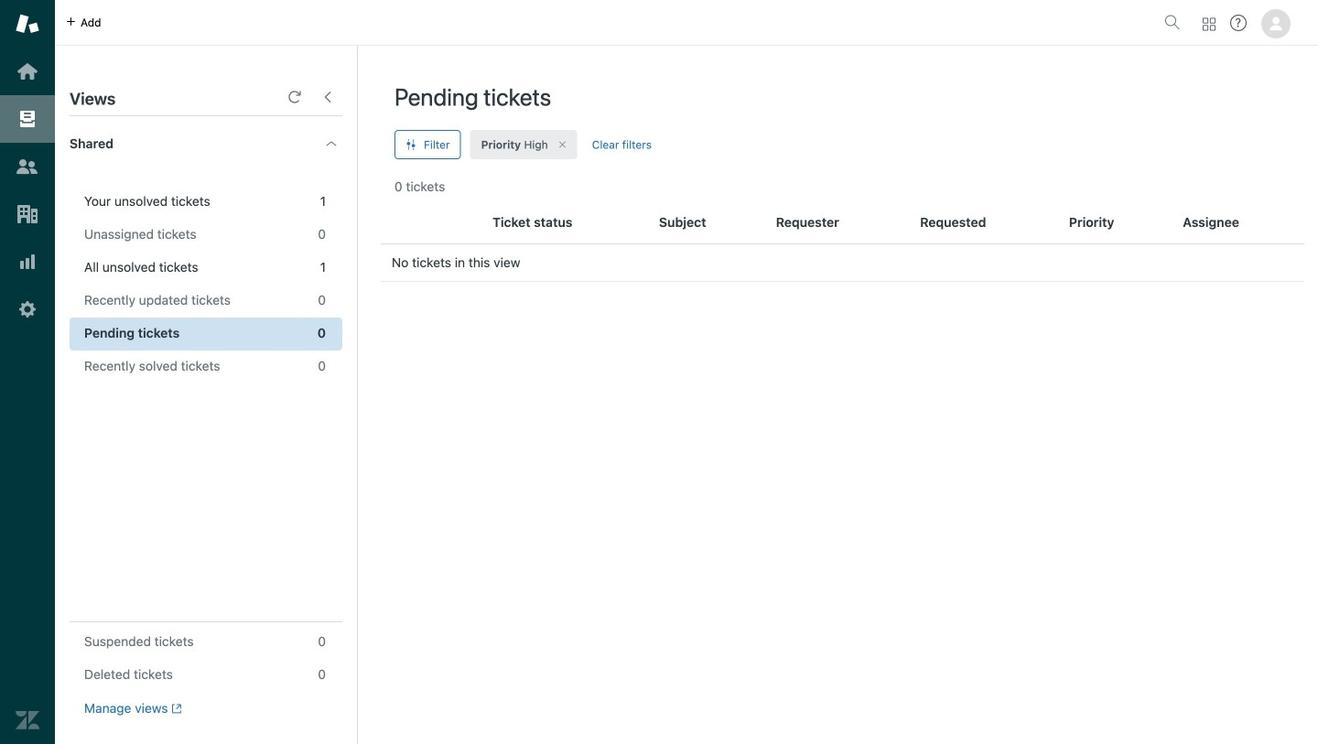 Task type: locate. For each thing, give the bounding box(es) containing it.
zendesk image
[[16, 709, 39, 733]]

zendesk products image
[[1204, 18, 1216, 31]]

refresh views pane image
[[288, 90, 302, 104]]

zendesk support image
[[16, 12, 39, 36]]

heading
[[55, 116, 357, 171]]

hide panel views image
[[321, 90, 335, 104]]

opens in a new tab image
[[168, 704, 182, 715]]

get help image
[[1231, 15, 1248, 31]]

customers image
[[16, 155, 39, 179]]



Task type: describe. For each thing, give the bounding box(es) containing it.
admin image
[[16, 298, 39, 321]]

main element
[[0, 0, 55, 745]]

reporting image
[[16, 250, 39, 274]]

organizations image
[[16, 202, 39, 226]]

views image
[[16, 107, 39, 131]]

get started image
[[16, 60, 39, 83]]

remove image
[[558, 139, 569, 150]]



